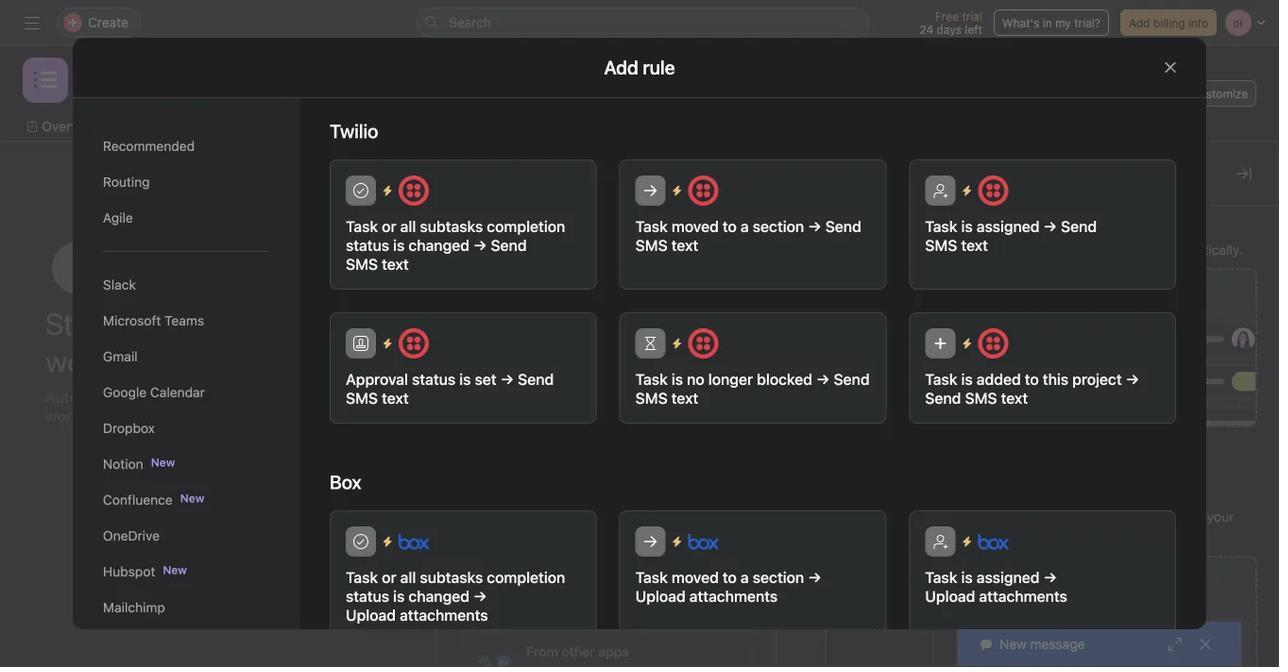 Task type: vqa. For each thing, say whether or not it's contained in the screenshot.
Global ELEMENT
no



Task type: locate. For each thing, give the bounding box(es) containing it.
add left billing
[[1129, 16, 1150, 29]]

approval status is set → send sms text button
[[330, 313, 597, 424]]

access
[[563, 337, 600, 350]]

2 vertical spatial add
[[1089, 290, 1117, 307]]

moved inside the task moved to a section → upload attachments
[[672, 569, 719, 587]]

calendar right timeline
[[364, 119, 420, 134]]

task inside task is no longer blocked → send sms text
[[635, 371, 668, 389]]

0 vertical spatial with
[[537, 337, 559, 350]]

task inside 'task or all subtasks completion status is changed → upload attachments'
[[346, 569, 378, 587]]

1 vertical spatial section
[[753, 569, 804, 587]]

0 horizontal spatial added
[[644, 260, 698, 282]]

box image up the easily
[[688, 527, 719, 557]]

section inside task moved to a section → send sms text
[[753, 218, 804, 236]]

twilio
[[330, 120, 378, 142]]

1 horizontal spatial rule
[[1121, 290, 1147, 307]]

task is assigned → upload attachments button
[[909, 511, 1176, 641]]

send inside task is assigned → send sms text
[[1061, 218, 1097, 236]]

0 vertical spatial all
[[400, 218, 416, 236]]

close details image
[[1237, 166, 1252, 181]]

all
[[400, 218, 416, 236], [400, 569, 416, 587]]

completion inside "task or all subtasks completion status is changed → send sms text"
[[487, 218, 565, 236]]

the
[[1150, 510, 1170, 525], [1022, 530, 1042, 546]]

assigned inside task is assigned → send sms text
[[977, 218, 1040, 236]]

customize inside dropdown button
[[1192, 87, 1248, 100]]

calendar inside button
[[150, 385, 205, 401]]

calendar down gmail button
[[150, 385, 205, 401]]

your inside build integrated workflows with the tools your team uses the most.
[[1207, 510, 1234, 525]]

changed for box
[[409, 588, 470, 606]]

task is added to this project → send sms text
[[925, 371, 1139, 408]]

task moved to a section → send sms text button
[[619, 160, 886, 290]]

task inside the task moved to a section → upload attachments
[[635, 569, 668, 587]]

or inside 'task or all subtasks completion status is changed → upload attachments'
[[382, 569, 396, 587]]

1 vertical spatial with
[[1121, 510, 1147, 525]]

the down the integrated
[[1022, 530, 1042, 546]]

0 horizontal spatial upload attachments
[[346, 607, 488, 625]]

1 section from the top
[[753, 218, 804, 236]]

task is assigned → send sms text button
[[909, 160, 1176, 290]]

0 horizontal spatial add
[[956, 242, 980, 258]]

a inside task templates create a template to easily standardize tasks
[[570, 563, 578, 578]]

assigned inside task is assigned → upload attachments
[[977, 569, 1040, 587]]

subtasks inside 'task or all subtasks completion status is changed → upload attachments'
[[420, 569, 483, 587]]

new for hubspot
[[163, 564, 187, 577]]

project up "low"
[[1072, 371, 1122, 389]]

0 vertical spatial section
[[753, 218, 804, 236]]

project inside anyone with access to this project can add tasks manually
[[640, 337, 677, 350]]

customize up task is assigned → send sms text
[[956, 162, 1047, 185]]

2 box image from the left
[[688, 527, 719, 557]]

task is assigned → upload attachments
[[925, 569, 1067, 606]]

changed inside 'task or all subtasks completion status is changed → upload attachments'
[[409, 588, 470, 606]]

teams
[[164, 313, 204, 329]]

calendar
[[364, 119, 420, 134], [150, 385, 205, 401]]

1 vertical spatial add
[[956, 242, 980, 258]]

microsoft teams button
[[103, 303, 269, 339]]

all inside "task or all subtasks completion status is changed → send sms text"
[[400, 218, 416, 236]]

with right "workflows"
[[1121, 510, 1147, 525]]

→ inside the task moved to a section → upload attachments
[[808, 569, 822, 587]]

forms
[[863, 508, 896, 521]]

assigned down twilio icon
[[977, 218, 1040, 236]]

mailchimp button
[[103, 590, 269, 626]]

task inside task is assigned → upload attachments
[[925, 569, 957, 587]]

close image
[[1198, 638, 1213, 653]]

added right be
[[644, 260, 698, 282]]

→ inside task moved to a section → send sms text
[[808, 218, 822, 236]]

from other apps
[[526, 645, 629, 660]]

or inside "button"
[[1008, 87, 1019, 100]]

1 vertical spatial moved
[[672, 569, 719, 587]]

twilio image inside the task or all subtasks completion status is changed → send sms text button
[[399, 176, 429, 206]]

task
[[346, 218, 378, 236], [635, 218, 668, 236], [925, 218, 957, 236], [635, 371, 668, 389], [925, 371, 957, 389], [346, 569, 378, 587], [635, 569, 668, 587], [925, 569, 957, 587], [867, 601, 892, 614]]

0 vertical spatial tasks
[[569, 260, 614, 282]]

twilio image inside "task is added to this project → send sms text" button
[[978, 329, 1008, 359]]

in left my
[[1043, 16, 1052, 29]]

completion down task templates
[[487, 569, 565, 587]]

0 vertical spatial changed
[[409, 237, 470, 255]]

sms text inside task is no longer blocked → send sms text
[[635, 390, 698, 408]]

tasks down anyone
[[494, 354, 522, 367]]

0 vertical spatial rule
[[995, 242, 1018, 258]]

overview
[[42, 119, 100, 134]]

2 vertical spatial status
[[346, 588, 389, 606]]

tasks up this project?
[[569, 260, 614, 282]]

add for add billing info
[[1129, 16, 1150, 29]]

low
[[1104, 416, 1125, 429]]

box image inside task moved to a section → upload attachments button
[[688, 527, 719, 557]]

work
[[1091, 242, 1121, 258]]

what's
[[1002, 16, 1040, 29]]

this inside anyone with access to this project can add tasks manually
[[617, 337, 636, 350]]

to
[[723, 218, 737, 236], [1021, 242, 1034, 258], [702, 260, 719, 282], [603, 337, 614, 350], [1025, 371, 1039, 389], [638, 563, 651, 578], [723, 569, 737, 587]]

is inside 'task or all subtasks completion status is changed → upload attachments'
[[393, 588, 405, 606]]

1 horizontal spatial in
[[1043, 16, 1052, 29]]

twilio image inside task is no longer blocked → send sms text button
[[688, 329, 719, 359]]

add
[[1129, 16, 1150, 29], [956, 242, 980, 258], [1089, 290, 1117, 307]]

0 horizontal spatial box image
[[399, 527, 429, 557]]

0 vertical spatial status
[[346, 237, 389, 255]]

task is no longer blocked → send sms text button
[[619, 313, 886, 424]]

tasks inside task templates create a template to easily standardize tasks
[[601, 583, 633, 599]]

completion for twilio
[[487, 218, 565, 236]]

with up manually
[[537, 337, 559, 350]]

in inside start building your workflow in two minutes automate your team's process and keep work flowing.
[[170, 344, 193, 380]]

slack button
[[103, 267, 269, 303]]

2 section from the top
[[753, 569, 804, 587]]

manually
[[525, 354, 573, 367]]

from other apps button
[[460, 630, 753, 668]]

customize
[[1192, 87, 1248, 100], [956, 162, 1047, 185]]

1 vertical spatial customize
[[956, 162, 1047, 185]]

completion
[[487, 218, 565, 236], [487, 569, 565, 587]]

this for added
[[1043, 371, 1069, 389]]

add down work
[[1089, 290, 1117, 307]]

None text field
[[79, 63, 157, 97]]

2 horizontal spatial box image
[[978, 527, 1008, 557]]

task for task templates
[[867, 601, 892, 614]]

1 horizontal spatial project
[[1072, 371, 1122, 389]]

box image for to
[[688, 527, 719, 557]]

1 vertical spatial this
[[1043, 371, 1069, 389]]

add down twilio icon
[[956, 242, 980, 258]]

agile button
[[103, 200, 269, 236]]

keep
[[294, 389, 328, 407]]

1 horizontal spatial box image
[[688, 527, 719, 557]]

1 vertical spatial new
[[180, 492, 204, 505]]

twilio image inside task moved to a section → send sms text button
[[688, 176, 719, 206]]

changed for twilio
[[409, 237, 470, 255]]

this left 'med'
[[1043, 371, 1069, 389]]

1 horizontal spatial added
[[977, 371, 1021, 389]]

1 box image from the left
[[399, 527, 429, 557]]

moved for twilio
[[672, 218, 719, 236]]

section
[[753, 218, 804, 236], [753, 569, 804, 587]]

build
[[956, 510, 986, 525]]

0 vertical spatial this
[[617, 337, 636, 350]]

status inside "task or all subtasks completion status is changed → send sms text"
[[346, 237, 389, 255]]

a inside task moved to a section → send sms text
[[741, 218, 749, 236]]

0 horizontal spatial this
[[617, 337, 636, 350]]

1 vertical spatial or
[[382, 218, 396, 236]]

med
[[1104, 375, 1127, 388]]

1 vertical spatial calendar
[[150, 385, 205, 401]]

new up onedrive button
[[180, 492, 204, 505]]

add billing info button
[[1120, 9, 1217, 36]]

2 completion from the top
[[487, 569, 565, 587]]

tasks down template at the bottom left of page
[[601, 583, 633, 599]]

search list box
[[417, 8, 870, 38]]

rule down the done
[[1121, 290, 1147, 307]]

twilio image up task is added to this project → send sms text
[[978, 329, 1008, 359]]

1 completion from the top
[[487, 218, 565, 236]]

subtasks
[[420, 218, 483, 236], [420, 569, 483, 587]]

0 vertical spatial new
[[151, 456, 175, 470]]

0 horizontal spatial project
[[640, 337, 677, 350]]

this for access
[[617, 337, 636, 350]]

changed inside "task or all subtasks completion status is changed → send sms text"
[[409, 237, 470, 255]]

google calendar button
[[103, 375, 269, 411]]

2 moved from the top
[[672, 569, 719, 587]]

new down onedrive button
[[163, 564, 187, 577]]

0 vertical spatial add
[[1129, 16, 1150, 29]]

1 vertical spatial completion
[[487, 569, 565, 587]]

twilio image inside the approval status is set → send sms text button
[[399, 329, 429, 359]]

0 horizontal spatial calendar
[[150, 385, 205, 401]]

section inside the task moved to a section → upload attachments
[[753, 569, 804, 587]]

box image for assigned
[[978, 527, 1008, 557]]

your right tools
[[1207, 510, 1234, 525]]

the left tools
[[1150, 510, 1170, 525]]

microsoft
[[103, 313, 161, 329]]

send inside approval status is set → send sms text
[[518, 371, 554, 389]]

→ inside 'task or all subtasks completion status is changed → upload attachments'
[[473, 588, 487, 606]]

box image inside task or all subtasks completion status is changed → upload attachments button
[[399, 527, 429, 557]]

rules down the "3 fields"
[[865, 323, 894, 336]]

added down priority
[[977, 371, 1021, 389]]

approval
[[346, 371, 408, 389]]

onedrive
[[103, 529, 160, 544]]

→ inside task is added to this project → send sms text
[[1126, 371, 1139, 389]]

0 vertical spatial assigned
[[977, 218, 1040, 236]]

2 all from the top
[[400, 569, 416, 587]]

to inside task moved to a section → send sms text
[[723, 218, 737, 236]]

new inside the hubspot new
[[163, 564, 187, 577]]

sms text inside "task or all subtasks completion status is changed → send sms text"
[[346, 256, 409, 273]]

task for task moved to a section → upload attachments
[[635, 569, 668, 587]]

0 vertical spatial moved
[[672, 218, 719, 236]]

1 vertical spatial tasks
[[494, 354, 522, 367]]

0 vertical spatial added
[[644, 260, 698, 282]]

1 vertical spatial added
[[977, 371, 1021, 389]]

0 vertical spatial completion
[[487, 218, 565, 236]]

uses
[[990, 530, 1019, 546]]

task moved to a section → upload attachments button
[[619, 511, 886, 641]]

2 changed from the top
[[409, 588, 470, 606]]

box image for all
[[399, 527, 429, 557]]

2 subtasks from the top
[[420, 569, 483, 587]]

twilio image up "task or all subtasks completion status is changed → send sms text"
[[399, 176, 429, 206]]

and
[[263, 389, 290, 407]]

1 vertical spatial changed
[[409, 588, 470, 606]]

expand new message image
[[1168, 638, 1183, 653]]

1 vertical spatial all
[[400, 569, 416, 587]]

moved inside task moved to a section → send sms text
[[672, 218, 719, 236]]

your up dropbox
[[117, 389, 149, 407]]

upload attachments
[[635, 588, 778, 606], [925, 588, 1067, 606], [346, 607, 488, 625]]

section for box
[[753, 569, 804, 587]]

blocked
[[757, 371, 812, 389]]

→ inside task is no longer blocked → send sms text
[[816, 371, 830, 389]]

0 horizontal spatial with
[[537, 337, 559, 350]]

left
[[965, 23, 982, 36]]

workflow
[[45, 344, 163, 380]]

sms text inside task is assigned → send sms text
[[925, 237, 988, 255]]

twilio image for to
[[688, 176, 719, 206]]

new
[[151, 456, 175, 470], [180, 492, 204, 505], [163, 564, 187, 577]]

new message
[[999, 637, 1085, 653]]

rules down twilio icon
[[956, 214, 995, 232]]

task inside task moved to a section → send sms text
[[635, 218, 668, 236]]

twilio image
[[399, 176, 429, 206], [688, 176, 719, 206], [399, 329, 429, 359], [688, 329, 719, 359], [978, 329, 1008, 359]]

1 vertical spatial rules
[[865, 323, 894, 336]]

subtasks inside "task or all subtasks completion status is changed → send sms text"
[[420, 218, 483, 236]]

0 vertical spatial rules
[[956, 214, 995, 232]]

0 horizontal spatial the
[[1022, 530, 1042, 546]]

send inside task is no longer blocked → send sms text
[[834, 371, 870, 389]]

1 vertical spatial status
[[412, 371, 456, 389]]

gmail
[[103, 349, 138, 365]]

new inside notion new
[[151, 456, 175, 470]]

search button
[[417, 8, 870, 38]]

2 assigned from the top
[[977, 569, 1040, 587]]

0 vertical spatial or
[[1008, 87, 1019, 100]]

info
[[1188, 16, 1208, 29]]

1 all from the top
[[400, 218, 416, 236]]

2 horizontal spatial upload attachments
[[925, 588, 1067, 606]]

status
[[346, 237, 389, 255], [412, 371, 456, 389], [346, 588, 389, 606]]

2 horizontal spatial add
[[1129, 16, 1150, 29]]

1 vertical spatial rule
[[1121, 290, 1147, 307]]

1 assigned from the top
[[977, 218, 1040, 236]]

0 vertical spatial project
[[640, 337, 677, 350]]

with
[[537, 337, 559, 350], [1121, 510, 1147, 525]]

workflows
[[1056, 510, 1118, 525]]

0 vertical spatial in
[[1043, 16, 1052, 29]]

this inside task is added to this project → send sms text
[[1043, 371, 1069, 389]]

to inside anyone with access to this project can add tasks manually
[[603, 337, 614, 350]]

twilio image for all
[[399, 176, 429, 206]]

1 vertical spatial project
[[1072, 371, 1122, 389]]

twilio image up no
[[688, 329, 719, 359]]

project inside task is added to this project → send sms text
[[1072, 371, 1122, 389]]

this right the 'access'
[[617, 337, 636, 350]]

this
[[617, 337, 636, 350], [1043, 371, 1069, 389]]

create
[[526, 563, 567, 578]]

hubspot new
[[103, 564, 187, 580]]

task inside "task or all subtasks completion status is changed → send sms text"
[[346, 218, 378, 236]]

new up confluence new
[[151, 456, 175, 470]]

anyone
[[494, 337, 534, 350]]

2 vertical spatial new
[[163, 564, 187, 577]]

assigned down uses
[[977, 569, 1040, 587]]

box image down build
[[978, 527, 1008, 557]]

or inside "task or all subtasks completion status is changed → send sms text"
[[382, 218, 396, 236]]

sms text inside task is added to this project → send sms text
[[965, 390, 1028, 408]]

3 box image from the left
[[978, 527, 1008, 557]]

task inside task templates
[[867, 601, 892, 614]]

box image
[[399, 527, 429, 557], [688, 527, 719, 557], [978, 527, 1008, 557]]

free trial 24 days left
[[920, 9, 982, 36]]

add rule
[[604, 56, 675, 78]]

assigned
[[977, 218, 1040, 236], [977, 569, 1040, 587]]

task inside task is assigned → send sms text
[[925, 218, 957, 236]]

box image up 'task or all subtasks completion status is changed → upload attachments'
[[399, 527, 429, 557]]

completion inside 'task or all subtasks completion status is changed → upload attachments'
[[487, 569, 565, 587]]

task is assigned → send sms text
[[925, 218, 1097, 255]]

customize down info
[[1192, 87, 1248, 100]]

twilio image up approval
[[399, 329, 429, 359]]

tasks
[[569, 260, 614, 282], [494, 354, 522, 367], [601, 583, 633, 599]]

in up "team's"
[[170, 344, 193, 380]]

0 vertical spatial customize
[[1192, 87, 1248, 100]]

a
[[741, 218, 749, 236], [984, 242, 991, 258], [570, 563, 578, 578], [741, 569, 749, 587]]

task templates create a template to easily standardize tasks
[[526, 543, 689, 599]]

0 vertical spatial calendar
[[364, 119, 420, 134]]

priority
[[982, 333, 1020, 347]]

1 horizontal spatial this
[[1043, 371, 1069, 389]]

task for task moved to a section → send sms text
[[635, 218, 668, 236]]

2 vertical spatial or
[[382, 569, 396, 587]]

new inside confluence new
[[180, 492, 204, 505]]

1 moved from the top
[[672, 218, 719, 236]]

1 horizontal spatial calendar
[[364, 119, 420, 134]]

1 horizontal spatial the
[[1150, 510, 1170, 525]]

0 vertical spatial subtasks
[[420, 218, 483, 236]]

0 vertical spatial the
[[1150, 510, 1170, 525]]

twilio image
[[978, 176, 1008, 206]]

2 vertical spatial tasks
[[601, 583, 633, 599]]

trial
[[962, 9, 982, 23]]

1 vertical spatial subtasks
[[420, 569, 483, 587]]

1 subtasks from the top
[[420, 218, 483, 236]]

rules
[[956, 214, 995, 232], [865, 323, 894, 336]]

completion for box
[[487, 569, 565, 587]]

confluence new
[[103, 492, 204, 508]]

all for twilio
[[400, 218, 416, 236]]

add inside add billing info button
[[1129, 16, 1150, 29]]

to inside task templates create a template to easily standardize tasks
[[638, 563, 651, 578]]

sms text inside approval status is set → send sms text
[[346, 390, 409, 408]]

1 changed from the top
[[409, 237, 470, 255]]

1 horizontal spatial upload attachments
[[635, 588, 778, 606]]

sms text inside task moved to a section → send sms text
[[635, 237, 698, 255]]

completion up the how
[[487, 218, 565, 236]]

is
[[961, 218, 973, 236], [393, 237, 405, 255], [459, 371, 471, 389], [672, 371, 683, 389], [961, 371, 973, 389], [961, 569, 973, 587], [393, 588, 405, 606]]

all inside 'task or all subtasks completion status is changed → upload attachments'
[[400, 569, 416, 587]]

how
[[494, 260, 532, 282]]

overview link
[[26, 116, 100, 137]]

box image inside task is assigned → upload attachments button
[[978, 527, 1008, 557]]

rule left get
[[995, 242, 1018, 258]]

0 horizontal spatial in
[[170, 344, 193, 380]]

1 vertical spatial in
[[170, 344, 193, 380]]

1 horizontal spatial customize
[[1192, 87, 1248, 100]]

task inside task is added to this project → send sms text
[[925, 371, 957, 389]]

task for task or all subtasks completion status is changed → send sms text
[[346, 218, 378, 236]]

status inside 'task or all subtasks completion status is changed → upload attachments'
[[346, 588, 389, 606]]

project left the can
[[640, 337, 677, 350]]

tasks inside anyone with access to this project can add tasks manually
[[494, 354, 522, 367]]

1 vertical spatial assigned
[[977, 569, 1040, 587]]

task templates
[[526, 543, 621, 558]]

twilio image up task moved to a section → send sms text
[[688, 176, 719, 206]]

1 horizontal spatial add
[[1089, 290, 1117, 307]]

1 horizontal spatial with
[[1121, 510, 1147, 525]]

team
[[956, 530, 987, 546]]

to inside how will tasks be added to this project?
[[702, 260, 719, 282]]

agile
[[103, 210, 133, 226]]

how will tasks be added to this project?
[[494, 260, 719, 308]]



Task type: describe. For each thing, give the bounding box(es) containing it.
share button
[[1089, 80, 1152, 107]]

section for twilio
[[753, 218, 804, 236]]

is inside task is assigned → upload attachments
[[961, 569, 973, 587]]

what's in my trial? button
[[994, 9, 1109, 36]]

add for add a rule to get your work done automatically.
[[956, 242, 980, 258]]

or for box
[[382, 569, 396, 587]]

tasks inside how will tasks be added to this project?
[[569, 260, 614, 282]]

search
[[449, 15, 491, 30]]

project for can
[[640, 337, 677, 350]]

approval status is set → send sms text
[[346, 371, 554, 408]]

0 horizontal spatial customize
[[956, 162, 1047, 185]]

send inside task moved to a section → send sms text
[[825, 218, 861, 236]]

customize button
[[1168, 80, 1256, 107]]

slack
[[103, 277, 136, 293]]

task moved to a section → upload attachments
[[635, 569, 822, 606]]

is inside task is no longer blocked → send sms text
[[672, 371, 683, 389]]

other apps
[[562, 645, 629, 660]]

subtasks for box
[[420, 569, 483, 587]]

my
[[1055, 16, 1071, 29]]

task for task is no longer blocked → send sms text
[[635, 371, 668, 389]]

status inside approval status is set → send sms text
[[412, 371, 456, 389]]

add rule
[[1089, 290, 1147, 307]]

3 fields
[[860, 231, 899, 244]]

added inside how will tasks be added to this project?
[[644, 260, 698, 282]]

in inside button
[[1043, 16, 1052, 29]]

set
[[475, 371, 497, 389]]

google calendar
[[103, 385, 205, 401]]

1 horizontal spatial rules
[[956, 214, 995, 232]]

0 horizontal spatial rules
[[865, 323, 894, 336]]

notion
[[103, 457, 143, 472]]

task for task is assigned → upload attachments
[[925, 569, 957, 587]]

with inside anyone with access to this project can add tasks manually
[[537, 337, 559, 350]]

add billing info
[[1129, 16, 1208, 29]]

routing button
[[103, 164, 269, 200]]

send inside task is added to this project → send sms text
[[925, 390, 961, 408]]

with inside build integrated workflows with the tools your team uses the most.
[[1121, 510, 1147, 525]]

status for twilio
[[346, 237, 389, 255]]

trial?
[[1074, 16, 1101, 29]]

automate
[[45, 389, 113, 407]]

easily
[[654, 563, 689, 578]]

gmail button
[[103, 339, 269, 375]]

is inside approval status is set → send sms text
[[459, 371, 471, 389]]

assigned for twilio
[[977, 218, 1040, 236]]

team's
[[152, 389, 200, 407]]

timeline link
[[258, 116, 326, 137]]

is inside "task or all subtasks completion status is changed → send sms text"
[[393, 237, 405, 255]]

notion new
[[103, 456, 175, 472]]

subtasks for twilio
[[420, 218, 483, 236]]

template
[[581, 563, 635, 578]]

task templates
[[853, 601, 906, 631]]

0 horizontal spatial rule
[[995, 242, 1018, 258]]

1 vertical spatial the
[[1022, 530, 1042, 546]]

most.
[[1046, 530, 1080, 546]]

or button
[[1002, 82, 1025, 105]]

start
[[45, 306, 108, 342]]

box
[[330, 471, 361, 494]]

templates
[[853, 618, 906, 631]]

task for task or all subtasks completion status is changed → upload attachments
[[346, 569, 378, 587]]

add for add rule
[[1089, 290, 1117, 307]]

task for task is assigned → send sms text
[[925, 218, 957, 236]]

→ inside approval status is set → send sms text
[[500, 371, 514, 389]]

→ inside task is assigned → upload attachments
[[1043, 569, 1057, 587]]

recommended
[[103, 138, 195, 154]]

all for box
[[400, 569, 416, 587]]

routing
[[103, 174, 150, 190]]

calendar link
[[349, 116, 420, 137]]

from
[[526, 645, 558, 660]]

assigned for box
[[977, 569, 1040, 587]]

dropbox button
[[103, 411, 269, 447]]

days
[[937, 23, 962, 36]]

close this dialog image
[[1163, 60, 1178, 75]]

dropbox
[[103, 421, 155, 436]]

mailchimp
[[103, 600, 165, 616]]

→ inside "task or all subtasks completion status is changed → send sms text"
[[473, 237, 487, 255]]

google
[[103, 385, 147, 401]]

twilio image for added
[[978, 329, 1008, 359]]

share
[[1113, 87, 1143, 100]]

24
[[920, 23, 934, 36]]

status for box
[[346, 588, 389, 606]]

timeline
[[273, 119, 326, 134]]

billing
[[1153, 16, 1185, 29]]

this project?
[[554, 286, 659, 308]]

apps
[[866, 416, 893, 429]]

moved for box
[[672, 569, 719, 587]]

get
[[1037, 242, 1057, 258]]

fields
[[870, 231, 899, 244]]

a inside the task moved to a section → upload attachments
[[741, 569, 749, 587]]

task is no longer blocked → send sms text
[[635, 371, 870, 408]]

twilio image for no
[[688, 329, 719, 359]]

your up two minutes
[[225, 306, 282, 342]]

tools
[[1174, 510, 1203, 525]]

is inside task is added to this project → send sms text
[[961, 371, 973, 389]]

no
[[687, 371, 704, 389]]

task or all subtasks completion status is changed → upload attachments
[[346, 569, 565, 625]]

to inside the task moved to a section → upload attachments
[[723, 569, 737, 587]]

will
[[536, 260, 564, 282]]

to inside task is added to this project → send sms text
[[1025, 371, 1039, 389]]

your right get
[[1061, 242, 1088, 258]]

microsoft teams
[[103, 313, 204, 329]]

longer
[[708, 371, 753, 389]]

→ inside task is assigned → send sms text
[[1043, 218, 1057, 236]]

send inside "task or all subtasks completion status is changed → send sms text"
[[491, 237, 527, 255]]

or for twilio
[[382, 218, 396, 236]]

automatically.
[[1158, 242, 1242, 258]]

integrated
[[990, 510, 1053, 525]]

task or all subtasks completion status is changed → send sms text
[[346, 218, 565, 273]]

task is added to this project → send sms text button
[[909, 313, 1176, 424]]

upload attachments inside 'task or all subtasks completion status is changed → upload attachments'
[[346, 607, 488, 625]]

process
[[204, 389, 260, 407]]

hubspot
[[103, 564, 155, 580]]

building
[[115, 306, 219, 342]]

new for notion
[[151, 456, 175, 470]]

be
[[618, 260, 640, 282]]

added inside task is added to this project → send sms text
[[977, 371, 1021, 389]]

project for →
[[1072, 371, 1122, 389]]

build integrated workflows with the tools your team uses the most.
[[956, 510, 1234, 546]]

done
[[1124, 242, 1155, 258]]

list image
[[34, 69, 57, 92]]

task for task is added to this project → send sms text
[[925, 371, 957, 389]]

add
[[703, 337, 723, 350]]

upload attachments inside the task moved to a section → upload attachments
[[635, 588, 778, 606]]

task moved to a section → send sms text
[[635, 218, 861, 255]]

new for confluence
[[180, 492, 204, 505]]

task or all subtasks completion status is changed → send sms text button
[[330, 160, 597, 290]]

is inside task is assigned → send sms text
[[961, 218, 973, 236]]

can
[[680, 337, 700, 350]]

twilio image for is
[[399, 329, 429, 359]]



